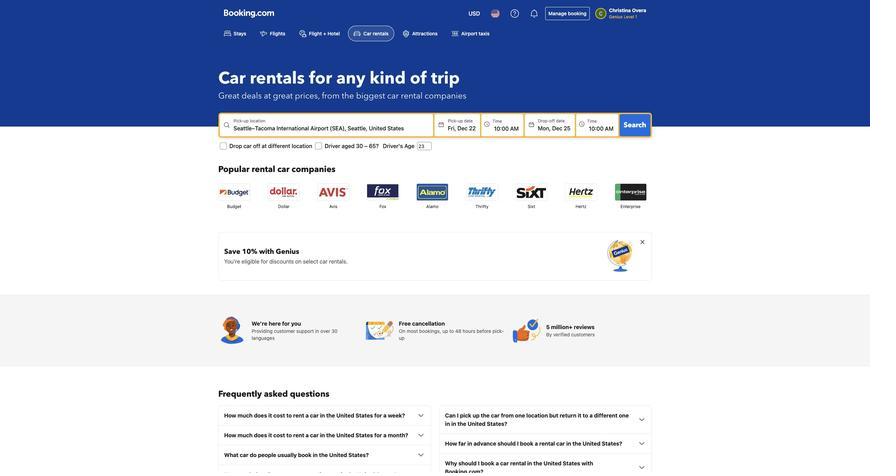 Task type: vqa. For each thing, say whether or not it's contained in the screenshot.
How much does it cost to rent a car in the United States for a week?'s Does
yes



Task type: locate. For each thing, give the bounding box(es) containing it.
christina overa genius level 1
[[609, 7, 646, 19]]

it
[[268, 413, 272, 419], [578, 413, 581, 419], [268, 433, 272, 439]]

the down return
[[572, 441, 581, 447]]

genius inside 'christina overa genius level 1'
[[609, 14, 623, 19]]

hertz
[[576, 204, 586, 210]]

to inside the how much does it cost to rent a car in the united states for a month? dropdown button
[[286, 433, 292, 439]]

off inside "drop-off date mon, dec 25"
[[549, 119, 555, 124]]

dec for 22
[[457, 125, 468, 132]]

0 vertical spatial states?
[[487, 421, 507, 428]]

1 horizontal spatial off
[[549, 119, 555, 124]]

rental
[[401, 90, 423, 102], [252, 164, 275, 175], [539, 441, 555, 447], [510, 461, 526, 467]]

alamo logo image
[[417, 184, 448, 201]]

book
[[520, 441, 533, 447], [298, 453, 312, 459], [481, 461, 494, 467]]

much down frequently at the left bottom of the page
[[238, 413, 253, 419]]

2 vertical spatial how
[[445, 441, 457, 447]]

for up prices,
[[309, 67, 332, 90]]

save 10% with genius you're eligible for discounts on select car rentals.
[[224, 247, 348, 265]]

1 vertical spatial should
[[458, 461, 477, 467]]

30 left –
[[356, 143, 363, 149]]

2 vertical spatial location
[[526, 413, 548, 419]]

cost
[[273, 413, 285, 419], [273, 433, 285, 439]]

frequently
[[218, 389, 262, 401]]

2 vertical spatial i
[[478, 461, 480, 467]]

1 horizontal spatial states?
[[487, 421, 507, 428]]

cancellation
[[412, 321, 445, 327]]

1 vertical spatial 30
[[332, 329, 338, 335]]

2 pick- from the left
[[448, 119, 458, 124]]

much up do
[[238, 433, 253, 439]]

states for week?
[[356, 413, 373, 419]]

to right return
[[583, 413, 588, 419]]

date
[[464, 119, 473, 124], [556, 119, 565, 124]]

for
[[309, 67, 332, 90], [261, 259, 268, 265], [282, 321, 290, 327], [374, 413, 382, 419], [374, 433, 382, 439]]

date inside pick-up date fri, dec 22
[[464, 119, 473, 124]]

1 vertical spatial with
[[582, 461, 593, 467]]

at up the popular rental car companies
[[262, 143, 267, 149]]

biggest
[[356, 90, 385, 102]]

book up why should i book a car rental in the united states with booking.com?
[[520, 441, 533, 447]]

1 vertical spatial from
[[501, 413, 514, 419]]

0 horizontal spatial rentals
[[250, 67, 305, 90]]

in inside the how much does it cost to rent a car in the united states for a month? dropdown button
[[320, 433, 325, 439]]

it up people
[[268, 433, 272, 439]]

states inside why should i book a car rental in the united states with booking.com?
[[563, 461, 580, 467]]

off up mon,
[[549, 119, 555, 124]]

car right hotel
[[363, 31, 371, 37]]

we're here for you providing customer support in over 30 languages
[[252, 321, 338, 342]]

1 much from the top
[[238, 413, 253, 419]]

rentals.
[[329, 259, 348, 265]]

2 vertical spatial states?
[[348, 453, 369, 459]]

0 horizontal spatial should
[[458, 461, 477, 467]]

1 horizontal spatial rentals
[[373, 31, 389, 37]]

rent down the "questions"
[[293, 413, 304, 419]]

avis
[[329, 204, 337, 210]]

1 vertical spatial companies
[[292, 164, 335, 175]]

a inside why should i book a car rental in the united states with booking.com?
[[496, 461, 499, 467]]

0 vertical spatial companies
[[425, 90, 466, 102]]

week?
[[388, 413, 405, 419]]

what car do people usually book in the united states? button
[[224, 452, 425, 460]]

how
[[224, 413, 236, 419], [224, 433, 236, 439], [445, 441, 457, 447]]

questions
[[290, 389, 329, 401]]

date for 22
[[464, 119, 473, 124]]

cost inside dropdown button
[[273, 433, 285, 439]]

the inside the 'how far in advance should i book a rental car in the united states?' dropdown button
[[572, 441, 581, 447]]

united inside dropdown button
[[336, 433, 354, 439]]

1 does from the top
[[254, 413, 267, 419]]

here
[[269, 321, 281, 327]]

the inside the how much does it cost to rent a car in the united states for a month? dropdown button
[[326, 433, 335, 439]]

1 horizontal spatial genius
[[609, 14, 623, 19]]

how left far
[[445, 441, 457, 447]]

providing
[[252, 329, 273, 335]]

1 horizontal spatial i
[[478, 461, 480, 467]]

to
[[449, 329, 454, 335], [286, 413, 292, 419], [583, 413, 588, 419], [286, 433, 292, 439]]

0 vertical spatial how
[[224, 413, 236, 419]]

0 vertical spatial cost
[[273, 413, 285, 419]]

one
[[515, 413, 525, 419], [619, 413, 629, 419]]

0 vertical spatial genius
[[609, 14, 623, 19]]

1 horizontal spatial book
[[481, 461, 494, 467]]

united inside can i pick up the car from one location but return it to a different one in in the united states?
[[468, 421, 485, 428]]

rentals inside car rentals for any kind of trip great deals at great prices, from the biggest car rental companies
[[250, 67, 305, 90]]

1 vertical spatial states?
[[602, 441, 622, 447]]

rent for how much does it cost to rent a car in the united states for a week?
[[293, 413, 304, 419]]

with inside save 10% with genius you're eligible for discounts on select car rentals.
[[259, 247, 274, 257]]

1 horizontal spatial with
[[582, 461, 593, 467]]

for inside we're here for you providing customer support in over 30 languages
[[282, 321, 290, 327]]

rent up "what car do people usually book in the united states?"
[[293, 433, 304, 439]]

companies
[[425, 90, 466, 102], [292, 164, 335, 175]]

1 horizontal spatial one
[[619, 413, 629, 419]]

30 right over
[[332, 329, 338, 335]]

1
[[635, 14, 637, 19]]

dec inside "drop-off date mon, dec 25"
[[552, 125, 562, 132]]

2 horizontal spatial book
[[520, 441, 533, 447]]

0 vertical spatial states
[[356, 413, 373, 419]]

for right eligible
[[261, 259, 268, 265]]

how much does it cost to rent a car in the united states for a week?
[[224, 413, 405, 419]]

car up great
[[218, 67, 246, 90]]

location left driver at the left top of page
[[292, 143, 312, 149]]

genius up discounts at the bottom
[[276, 247, 299, 257]]

rental inside why should i book a car rental in the united states with booking.com?
[[510, 461, 526, 467]]

pick- up drop
[[234, 119, 244, 124]]

at inside car rentals for any kind of trip great deals at great prices, from the biggest car rental companies
[[264, 90, 271, 102]]

united inside why should i book a car rental in the united states with booking.com?
[[544, 461, 561, 467]]

how up what
[[224, 433, 236, 439]]

1 vertical spatial book
[[298, 453, 312, 459]]

book right "usually"
[[298, 453, 312, 459]]

0 horizontal spatial car
[[218, 67, 246, 90]]

i right can
[[457, 413, 459, 419]]

cost for how much does it cost to rent a car in the united states for a week?
[[273, 413, 285, 419]]

it inside can i pick up the car from one location but return it to a different one in in the united states?
[[578, 413, 581, 419]]

car rentals
[[363, 31, 389, 37]]

1 vertical spatial much
[[238, 433, 253, 439]]

i
[[457, 413, 459, 419], [517, 441, 519, 447], [478, 461, 480, 467]]

pick-
[[234, 119, 244, 124], [448, 119, 458, 124]]

sixt
[[528, 204, 535, 210]]

to left 48
[[449, 329, 454, 335]]

off right drop
[[253, 143, 260, 149]]

car inside can i pick up the car from one location but return it to a different one in in the united states?
[[491, 413, 500, 419]]

2 vertical spatial states
[[563, 461, 580, 467]]

2 horizontal spatial states?
[[602, 441, 622, 447]]

does inside dropdown button
[[254, 433, 267, 439]]

rental down of
[[401, 90, 423, 102]]

0 horizontal spatial off
[[253, 143, 260, 149]]

0 vertical spatial from
[[322, 90, 340, 102]]

0 vertical spatial 30
[[356, 143, 363, 149]]

drop-off date mon, dec 25
[[538, 119, 570, 132]]

over
[[320, 329, 330, 335]]

airport taxis
[[461, 31, 490, 37]]

the down any
[[342, 90, 354, 102]]

companies inside car rentals for any kind of trip great deals at great prices, from the biggest car rental companies
[[425, 90, 466, 102]]

5
[[546, 324, 550, 331]]

it right return
[[578, 413, 581, 419]]

rent inside dropdown button
[[293, 413, 304, 419]]

pick-up location
[[234, 119, 265, 124]]

for left month?
[[374, 433, 382, 439]]

before
[[477, 329, 491, 335]]

car rentals link
[[348, 26, 394, 41]]

1 horizontal spatial location
[[292, 143, 312, 149]]

rentals for car rentals for any kind of trip great deals at great prices, from the biggest car rental companies
[[250, 67, 305, 90]]

0 vertical spatial with
[[259, 247, 274, 257]]

manage booking link
[[545, 7, 590, 20]]

it down frequently asked questions
[[268, 413, 272, 419]]

from
[[322, 90, 340, 102], [501, 413, 514, 419]]

to up "usually"
[[286, 433, 292, 439]]

1 vertical spatial rent
[[293, 433, 304, 439]]

the
[[342, 90, 354, 102], [326, 413, 335, 419], [481, 413, 490, 419], [457, 421, 466, 428], [326, 433, 335, 439], [572, 441, 581, 447], [319, 453, 328, 459], [533, 461, 542, 467]]

genius down christina
[[609, 14, 623, 19]]

0 horizontal spatial date
[[464, 119, 473, 124]]

1 date from the left
[[464, 119, 473, 124]]

location
[[250, 119, 265, 124], [292, 143, 312, 149], [526, 413, 548, 419]]

1 vertical spatial off
[[253, 143, 260, 149]]

booking.com online hotel reservations image
[[224, 9, 274, 18]]

pick- up fri,
[[448, 119, 458, 124]]

date up 25 at the top of page
[[556, 119, 565, 124]]

22
[[469, 125, 476, 132]]

1 horizontal spatial pick-
[[448, 119, 458, 124]]

a down how much does it cost to rent a car in the united states for a week?
[[306, 433, 309, 439]]

a
[[306, 413, 309, 419], [383, 413, 387, 419], [590, 413, 593, 419], [306, 433, 309, 439], [383, 433, 387, 439], [535, 441, 538, 447], [496, 461, 499, 467]]

2 does from the top
[[254, 433, 267, 439]]

0 horizontal spatial 30
[[332, 329, 338, 335]]

rentals inside car rentals link
[[373, 31, 389, 37]]

it inside dropdown button
[[268, 433, 272, 439]]

0 vertical spatial i
[[457, 413, 459, 419]]

the right pick
[[481, 413, 490, 419]]

what
[[224, 453, 238, 459]]

states down the 'how far in advance should i book a rental car in the united states?' dropdown button
[[563, 461, 580, 467]]

1 vertical spatial does
[[254, 433, 267, 439]]

drop
[[229, 143, 242, 149]]

you
[[291, 321, 301, 327]]

should right advance
[[497, 441, 516, 447]]

1 vertical spatial location
[[292, 143, 312, 149]]

i up booking.com?
[[478, 461, 480, 467]]

cost down "asked"
[[273, 413, 285, 419]]

0 horizontal spatial pick-
[[234, 119, 244, 124]]

2 much from the top
[[238, 433, 253, 439]]

at left great
[[264, 90, 271, 102]]

1 vertical spatial cost
[[273, 433, 285, 439]]

states inside dropdown button
[[356, 433, 373, 439]]

much inside dropdown button
[[238, 413, 253, 419]]

1 horizontal spatial dec
[[552, 125, 562, 132]]

the down the how much does it cost to rent a car in the united states for a month? dropdown button
[[319, 453, 328, 459]]

to down "asked"
[[286, 413, 292, 419]]

does for how much does it cost to rent a car in the united states for a month?
[[254, 433, 267, 439]]

from inside can i pick up the car from one location but return it to a different one in in the united states?
[[501, 413, 514, 419]]

0 vertical spatial at
[[264, 90, 271, 102]]

1 horizontal spatial car
[[363, 31, 371, 37]]

pick-
[[492, 329, 504, 335]]

we're
[[252, 321, 267, 327]]

2 rent from the top
[[293, 433, 304, 439]]

1 vertical spatial how
[[224, 433, 236, 439]]

i inside why should i book a car rental in the united states with booking.com?
[[478, 461, 480, 467]]

states? inside can i pick up the car from one location but return it to a different one in in the united states?
[[487, 421, 507, 428]]

1 vertical spatial i
[[517, 441, 519, 447]]

the down how much does it cost to rent a car in the united states for a week? dropdown button
[[326, 433, 335, 439]]

1 rent from the top
[[293, 413, 304, 419]]

people
[[258, 453, 276, 459]]

1 vertical spatial rentals
[[250, 67, 305, 90]]

0 horizontal spatial dec
[[457, 125, 468, 132]]

1 vertical spatial states
[[356, 433, 373, 439]]

with
[[259, 247, 274, 257], [582, 461, 593, 467]]

why
[[445, 461, 457, 467]]

dec inside pick-up date fri, dec 22
[[457, 125, 468, 132]]

2 dec from the left
[[552, 125, 562, 132]]

customer
[[274, 329, 295, 335]]

0 vertical spatial car
[[363, 31, 371, 37]]

cost inside dropdown button
[[273, 413, 285, 419]]

0 vertical spatial off
[[549, 119, 555, 124]]

does inside dropdown button
[[254, 413, 267, 419]]

the inside why should i book a car rental in the united states with booking.com?
[[533, 461, 542, 467]]

languages
[[252, 336, 275, 342]]

0 horizontal spatial states?
[[348, 453, 369, 459]]

0 horizontal spatial one
[[515, 413, 525, 419]]

a down advance
[[496, 461, 499, 467]]

date up 22
[[464, 119, 473, 124]]

1 cost from the top
[[273, 413, 285, 419]]

book inside why should i book a car rental in the united states with booking.com?
[[481, 461, 494, 467]]

how down frequently at the left bottom of the page
[[224, 413, 236, 419]]

the down how far in advance should i book a rental car in the united states?
[[533, 461, 542, 467]]

for up customer in the left of the page
[[282, 321, 290, 327]]

5 million+ reviews by verified customers
[[546, 324, 595, 338]]

cost up "usually"
[[273, 433, 285, 439]]

2 cost from the top
[[273, 433, 285, 439]]

states for month?
[[356, 433, 373, 439]]

0 horizontal spatial different
[[268, 143, 290, 149]]

for left week?
[[374, 413, 382, 419]]

pick- for pick-up date fri, dec 22
[[448, 119, 458, 124]]

states
[[356, 413, 373, 419], [356, 433, 373, 439], [563, 461, 580, 467]]

does
[[254, 413, 267, 419], [254, 433, 267, 439]]

location inside can i pick up the car from one location but return it to a different one in in the united states?
[[526, 413, 548, 419]]

how for how much does it cost to rent a car in the united states for a month?
[[224, 433, 236, 439]]

much inside dropdown button
[[238, 433, 253, 439]]

date inside "drop-off date mon, dec 25"
[[556, 119, 565, 124]]

location left but
[[526, 413, 548, 419]]

genius inside save 10% with genius you're eligible for discounts on select car rentals.
[[276, 247, 299, 257]]

up inside can i pick up the car from one location but return it to a different one in in the united states?
[[473, 413, 480, 419]]

car inside car rentals for any kind of trip great deals at great prices, from the biggest car rental companies
[[218, 67, 246, 90]]

off
[[549, 119, 555, 124], [253, 143, 260, 149]]

dec left 22
[[457, 125, 468, 132]]

location down deals
[[250, 119, 265, 124]]

does down frequently asked questions
[[254, 413, 267, 419]]

search button
[[619, 114, 650, 137]]

states left week?
[[356, 413, 373, 419]]

with inside why should i book a car rental in the united states with booking.com?
[[582, 461, 593, 467]]

0 horizontal spatial from
[[322, 90, 340, 102]]

thrifty
[[475, 204, 488, 210]]

1 horizontal spatial different
[[594, 413, 618, 419]]

car inside why should i book a car rental in the united states with booking.com?
[[500, 461, 509, 467]]

0 vertical spatial location
[[250, 119, 265, 124]]

hotel
[[327, 31, 340, 37]]

rent inside dropdown button
[[293, 433, 304, 439]]

2 horizontal spatial location
[[526, 413, 548, 419]]

rental down how far in advance should i book a rental car in the united states?
[[510, 461, 526, 467]]

a right return
[[590, 413, 593, 419]]

1 vertical spatial genius
[[276, 247, 299, 257]]

for inside car rentals for any kind of trip great deals at great prices, from the biggest car rental companies
[[309, 67, 332, 90]]

+
[[323, 31, 326, 37]]

dec for 25
[[552, 125, 562, 132]]

book down advance
[[481, 461, 494, 467]]

0 vertical spatial rentals
[[373, 31, 389, 37]]

2 horizontal spatial i
[[517, 441, 519, 447]]

dec
[[457, 125, 468, 132], [552, 125, 562, 132]]

0 horizontal spatial with
[[259, 247, 274, 257]]

1 dec from the left
[[457, 125, 468, 132]]

from inside car rentals for any kind of trip great deals at great prices, from the biggest car rental companies
[[322, 90, 340, 102]]

car
[[363, 31, 371, 37], [218, 67, 246, 90]]

it for how much does it cost to rent a car in the united states for a month?
[[268, 433, 272, 439]]

companies down "trip"
[[425, 90, 466, 102]]

0 vertical spatial much
[[238, 413, 253, 419]]

1 horizontal spatial should
[[497, 441, 516, 447]]

does for how much does it cost to rent a car in the united states for a week?
[[254, 413, 267, 419]]

1 vertical spatial different
[[594, 413, 618, 419]]

1 horizontal spatial date
[[556, 119, 565, 124]]

0 horizontal spatial companies
[[292, 164, 335, 175]]

0 horizontal spatial i
[[457, 413, 459, 419]]

1 horizontal spatial companies
[[425, 90, 466, 102]]

1 horizontal spatial from
[[501, 413, 514, 419]]

i up why should i book a car rental in the united states with booking.com?
[[517, 441, 519, 447]]

car inside save 10% with genius you're eligible for discounts on select car rentals.
[[320, 259, 328, 265]]

driver's
[[383, 143, 403, 149]]

2 date from the left
[[556, 119, 565, 124]]

car
[[387, 90, 399, 102], [243, 143, 252, 149], [277, 164, 290, 175], [320, 259, 328, 265], [310, 413, 319, 419], [491, 413, 500, 419], [310, 433, 319, 439], [556, 441, 565, 447], [240, 453, 248, 459], [500, 461, 509, 467]]

does up people
[[254, 433, 267, 439]]

enterprise logo image
[[615, 184, 646, 201]]

should up booking.com?
[[458, 461, 477, 467]]

avis logo image
[[318, 184, 349, 201]]

0 vertical spatial rent
[[293, 413, 304, 419]]

1 vertical spatial car
[[218, 67, 246, 90]]

select
[[303, 259, 318, 265]]

states left month?
[[356, 433, 373, 439]]

taxis
[[479, 31, 490, 37]]

how inside dropdown button
[[224, 433, 236, 439]]

dec left 25 at the top of page
[[552, 125, 562, 132]]

0 horizontal spatial genius
[[276, 247, 299, 257]]

rental down drop car off at different location
[[252, 164, 275, 175]]

should inside why should i book a car rental in the united states with booking.com?
[[458, 461, 477, 467]]

the up the how much does it cost to rent a car in the united states for a month? dropdown button
[[326, 413, 335, 419]]

usd button
[[464, 5, 484, 22]]

to inside how much does it cost to rent a car in the united states for a week? dropdown button
[[286, 413, 292, 419]]

2 vertical spatial book
[[481, 461, 494, 467]]

cost for how much does it cost to rent a car in the united states for a month?
[[273, 433, 285, 439]]

1 pick- from the left
[[234, 119, 244, 124]]

companies down driver at the left top of page
[[292, 164, 335, 175]]

how far in advance should i book a rental car in the united states?
[[445, 441, 622, 447]]

0 vertical spatial does
[[254, 413, 267, 419]]

pick- inside pick-up date fri, dec 22
[[448, 119, 458, 124]]



Task type: describe. For each thing, give the bounding box(es) containing it.
the inside car rentals for any kind of trip great deals at great prices, from the biggest car rental companies
[[342, 90, 354, 102]]

car rentals for any kind of trip great deals at great prices, from the biggest car rental companies
[[218, 67, 466, 102]]

it for how much does it cost to rent a car in the united states for a week?
[[268, 413, 272, 419]]

how much does it cost to rent a car in the united states for a month? button
[[224, 432, 425, 440]]

airport
[[461, 31, 477, 37]]

flights link
[[255, 26, 291, 41]]

car inside car rentals for any kind of trip great deals at great prices, from the biggest car rental companies
[[387, 90, 399, 102]]

hertz logo image
[[565, 184, 597, 201]]

Driver's Age number field
[[417, 142, 432, 150]]

return
[[560, 413, 576, 419]]

enterprise
[[620, 204, 641, 210]]

25
[[564, 125, 570, 132]]

different inside can i pick up the car from one location but return it to a different one in in the united states?
[[594, 413, 618, 419]]

to inside can i pick up the car from one location but return it to a different one in in the united states?
[[583, 413, 588, 419]]

airport taxis link
[[446, 26, 495, 41]]

mon,
[[538, 125, 551, 132]]

48
[[455, 329, 461, 335]]

of
[[410, 67, 427, 90]]

30 inside we're here for you providing customer support in over 30 languages
[[332, 329, 338, 335]]

for inside save 10% with genius you're eligible for discounts on select car rentals.
[[261, 259, 268, 265]]

–
[[364, 143, 368, 149]]

5 million+ reviews image
[[513, 317, 541, 345]]

pick-up date fri, dec 22
[[448, 119, 476, 132]]

budget
[[227, 204, 241, 210]]

a left week?
[[383, 413, 387, 419]]

stays
[[234, 31, 246, 37]]

i inside can i pick up the car from one location but return it to a different one in in the united states?
[[457, 413, 459, 419]]

can i pick up the car from one location but return it to a different one in in the united states? button
[[445, 412, 646, 429]]

you're
[[224, 259, 240, 265]]

free cancellation image
[[366, 317, 393, 345]]

0 horizontal spatial book
[[298, 453, 312, 459]]

1 one from the left
[[515, 413, 525, 419]]

how much does it cost to rent a car in the united states for a week? button
[[224, 412, 425, 420]]

can i pick up the car from one location but return it to a different one in in the united states?
[[445, 413, 629, 428]]

free cancellation on most bookings, up to 48 hours before pick- up
[[399, 321, 504, 342]]

far
[[458, 441, 466, 447]]

for inside the how much does it cost to rent a car in the united states for a month? dropdown button
[[374, 433, 382, 439]]

the inside how much does it cost to rent a car in the united states for a week? dropdown button
[[326, 413, 335, 419]]

hours
[[463, 329, 475, 335]]

popular
[[218, 164, 250, 175]]

rentals for car rentals
[[373, 31, 389, 37]]

10%
[[242, 247, 257, 257]]

age
[[404, 143, 414, 149]]

dollar
[[278, 204, 290, 210]]

a down can i pick up the car from one location but return it to a different one in in the united states?
[[535, 441, 538, 447]]

a left month?
[[383, 433, 387, 439]]

what car do people usually book in the united states?
[[224, 453, 369, 459]]

million+
[[551, 324, 572, 331]]

flight + hotel link
[[294, 26, 345, 41]]

1 vertical spatial at
[[262, 143, 267, 149]]

for inside how much does it cost to rent a car in the united states for a week? dropdown button
[[374, 413, 382, 419]]

the inside the what car do people usually book in the united states? dropdown button
[[319, 453, 328, 459]]

a inside can i pick up the car from one location but return it to a different one in in the united states?
[[590, 413, 593, 419]]

Pick-up location field
[[234, 124, 433, 133]]

booking.com?
[[445, 469, 483, 474]]

rental up why should i book a car rental in the united states with booking.com? dropdown button
[[539, 441, 555, 447]]

car inside dropdown button
[[310, 433, 319, 439]]

discounts
[[269, 259, 294, 265]]

in inside how much does it cost to rent a car in the united states for a week? dropdown button
[[320, 413, 325, 419]]

how far in advance should i book a rental car in the united states? button
[[445, 440, 646, 448]]

much for how much does it cost to rent a car in the united states for a week?
[[238, 413, 253, 419]]

2 one from the left
[[619, 413, 629, 419]]

0 horizontal spatial location
[[250, 119, 265, 124]]

overa
[[632, 7, 646, 13]]

christina
[[609, 7, 631, 13]]

dollar logo image
[[268, 184, 299, 201]]

car for car rentals
[[363, 31, 371, 37]]

customers
[[571, 332, 595, 338]]

flight + hotel
[[309, 31, 340, 37]]

in inside the what car do people usually book in the united states? dropdown button
[[313, 453, 318, 459]]

flight
[[309, 31, 322, 37]]

most
[[407, 329, 418, 335]]

why should i book a car rental in the united states with booking.com?
[[445, 461, 593, 474]]

popular rental car companies
[[218, 164, 335, 175]]

how much does it cost to rent a car in the united states for a month?
[[224, 433, 408, 439]]

by
[[546, 332, 552, 338]]

great
[[218, 90, 239, 102]]

on
[[399, 329, 405, 335]]

rental inside car rentals for any kind of trip great deals at great prices, from the biggest car rental companies
[[401, 90, 423, 102]]

pick
[[460, 413, 471, 419]]

do
[[250, 453, 257, 459]]

free
[[399, 321, 411, 327]]

how for how far in advance should i book a rental car in the united states?
[[445, 441, 457, 447]]

driver aged 30 – 65?
[[325, 143, 379, 149]]

much for how much does it cost to rent a car in the united states for a month?
[[238, 433, 253, 439]]

aged
[[342, 143, 355, 149]]

we're here for you image
[[218, 317, 246, 345]]

reviews
[[574, 324, 595, 331]]

thrifty logo image
[[466, 184, 498, 201]]

rent for how much does it cost to rent a car in the united states for a month?
[[293, 433, 304, 439]]

why should i book a car rental in the united states with booking.com? button
[[445, 460, 646, 474]]

in inside we're here for you providing customer support in over 30 languages
[[315, 329, 319, 335]]

pick- for pick-up location
[[234, 119, 244, 124]]

in inside why should i book a car rental in the united states with booking.com?
[[527, 461, 532, 467]]

driver
[[325, 143, 340, 149]]

sixt logo image
[[516, 184, 547, 201]]

level
[[624, 14, 634, 19]]

1 horizontal spatial 30
[[356, 143, 363, 149]]

search
[[624, 121, 646, 130]]

budget logo image
[[219, 184, 250, 201]]

advance
[[474, 441, 496, 447]]

manage
[[548, 10, 567, 16]]

up inside pick-up date fri, dec 22
[[458, 119, 463, 124]]

65?
[[369, 143, 379, 149]]

usually
[[278, 453, 297, 459]]

fox
[[379, 204, 386, 210]]

a down the "questions"
[[306, 413, 309, 419]]

asked
[[264, 389, 288, 401]]

how for how much does it cost to rent a car in the united states for a week?
[[224, 413, 236, 419]]

month?
[[388, 433, 408, 439]]

kind
[[370, 67, 406, 90]]

frequently asked questions
[[218, 389, 329, 401]]

manage booking
[[548, 10, 586, 16]]

the down pick
[[457, 421, 466, 428]]

0 vertical spatial different
[[268, 143, 290, 149]]

flights
[[270, 31, 285, 37]]

drop car off at different location
[[229, 143, 312, 149]]

any
[[336, 67, 365, 90]]

date for 25
[[556, 119, 565, 124]]

car for car rentals for any kind of trip great deals at great prices, from the biggest car rental companies
[[218, 67, 246, 90]]

0 vertical spatial book
[[520, 441, 533, 447]]

to inside free cancellation on most bookings, up to 48 hours before pick- up
[[449, 329, 454, 335]]

usd
[[468, 10, 480, 17]]

fox logo image
[[367, 184, 398, 201]]

fri,
[[448, 125, 456, 132]]

0 vertical spatial should
[[497, 441, 516, 447]]



